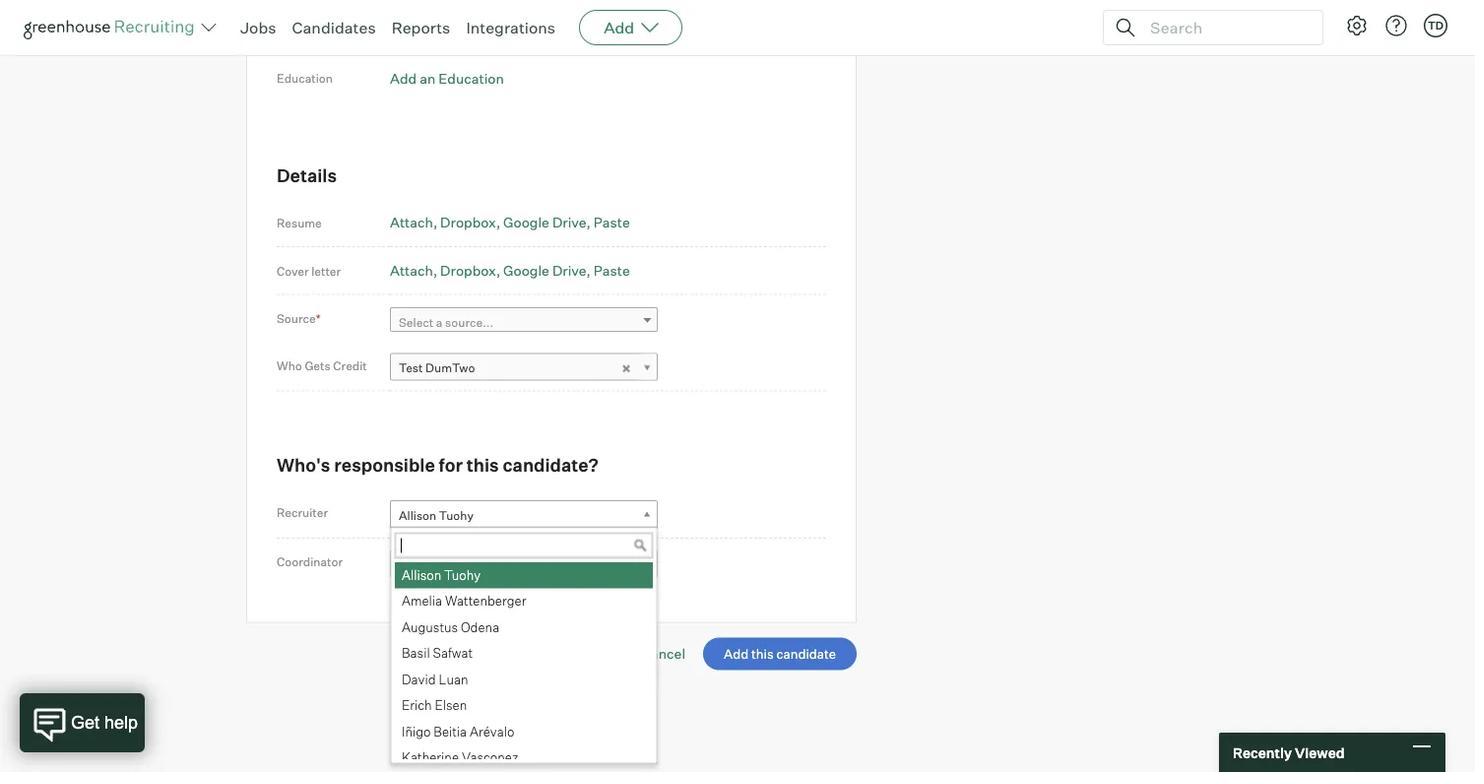 Task type: locate. For each thing, give the bounding box(es) containing it.
1 vertical spatial paste link
[[594, 262, 630, 279]]

0 vertical spatial tuohy
[[439, 508, 474, 523]]

integrations link
[[466, 18, 556, 37]]

2 dropbox link from the top
[[440, 262, 500, 279]]

dropbox
[[440, 214, 496, 232], [440, 262, 496, 279]]

education down address
[[439, 70, 504, 87]]

attach
[[390, 214, 433, 232], [390, 262, 433, 279]]

0 vertical spatial allison tuohy
[[399, 508, 474, 523]]

add an education link
[[390, 70, 504, 87]]

add for add
[[604, 18, 634, 37]]

tuohy inside "option"
[[444, 567, 481, 583]]

1 paste link from the top
[[594, 214, 630, 232]]

jobs link
[[240, 18, 276, 37]]

0 vertical spatial attach link
[[390, 214, 437, 232]]

allison for allison tuohy link
[[399, 508, 437, 523]]

2 attach link from the top
[[390, 262, 437, 279]]

credit
[[333, 359, 367, 373]]

basil safwat
[[402, 646, 473, 661]]

beitia
[[434, 724, 467, 740]]

safwat
[[433, 646, 473, 661]]

allison tuohy up amelia
[[402, 567, 481, 583]]

paste link for resume
[[594, 214, 630, 232]]

resume
[[277, 216, 322, 231]]

test dumtwo link
[[390, 353, 658, 382]]

allison tuohy link
[[390, 501, 658, 529]]

1 paste from the top
[[594, 214, 630, 232]]

select a source... link
[[390, 308, 658, 336]]

1 vertical spatial attach dropbox google drive paste
[[390, 262, 630, 279]]

allison inside "option"
[[402, 567, 441, 583]]

allison up none
[[399, 508, 437, 523]]

1 drive from the top
[[552, 214, 586, 232]]

paste link
[[594, 214, 630, 232], [594, 262, 630, 279]]

allison
[[399, 508, 437, 523], [402, 567, 441, 583]]

2 attach from the top
[[390, 262, 433, 279]]

1 vertical spatial drive
[[552, 262, 586, 279]]

2 google from the top
[[503, 262, 549, 279]]

basil safwat option
[[395, 641, 653, 667]]

dumtwo
[[426, 361, 475, 376]]

dropbox link
[[440, 214, 500, 232], [440, 262, 500, 279]]

katherine
[[402, 750, 459, 766]]

paste link for cover letter
[[594, 262, 630, 279]]

an for address
[[420, 23, 436, 40]]

2 google drive link from the top
[[503, 262, 591, 279]]

2 drive from the top
[[552, 262, 586, 279]]

google
[[503, 214, 549, 232], [503, 262, 549, 279]]

tuohy
[[439, 508, 474, 523], [444, 567, 481, 583]]

2 an from the top
[[420, 70, 436, 87]]

1 vertical spatial attach
[[390, 262, 433, 279]]

attach for cover letter
[[390, 262, 433, 279]]

1 attach from the top
[[390, 214, 433, 232]]

1 dropbox from the top
[[440, 214, 496, 232]]

1 horizontal spatial education
[[439, 70, 504, 87]]

1 dropbox link from the top
[[440, 214, 500, 232]]

1 vertical spatial paste
[[594, 262, 630, 279]]

attach link
[[390, 214, 437, 232], [390, 262, 437, 279]]

add for add an address
[[390, 23, 417, 40]]

allison tuohy
[[399, 508, 474, 523], [402, 567, 481, 583]]

an
[[420, 23, 436, 40], [420, 70, 436, 87]]

david luan option
[[395, 667, 653, 693]]

candidate?
[[503, 454, 599, 477]]

google drive link
[[503, 214, 591, 232], [503, 262, 591, 279]]

2 paste link from the top
[[594, 262, 630, 279]]

attach dropbox google drive paste
[[390, 214, 630, 232], [390, 262, 630, 279]]

drive
[[552, 214, 586, 232], [552, 262, 586, 279]]

0 vertical spatial paste
[[594, 214, 630, 232]]

integrations
[[466, 18, 556, 37]]

allison tuohy down the who's responsible for this candidate?
[[399, 508, 474, 523]]

google for cover letter
[[503, 262, 549, 279]]

1 vertical spatial tuohy
[[444, 567, 481, 583]]

augustus odena option
[[395, 615, 653, 641]]

this
[[467, 454, 499, 477]]

allison tuohy option
[[395, 563, 653, 589]]

0 vertical spatial an
[[420, 23, 436, 40]]

erich elsen
[[402, 698, 467, 714]]

1 vertical spatial dropbox link
[[440, 262, 500, 279]]

1 vertical spatial attach link
[[390, 262, 437, 279]]

recently viewed
[[1233, 744, 1345, 761]]

0 vertical spatial paste link
[[594, 214, 630, 232]]

attach for resume
[[390, 214, 433, 232]]

add button
[[579, 10, 683, 45]]

drive for resume
[[552, 214, 586, 232]]

None text field
[[395, 533, 653, 559]]

dropbox link for resume
[[440, 214, 500, 232]]

0 vertical spatial allison
[[399, 508, 437, 523]]

1 vertical spatial an
[[420, 70, 436, 87]]

recently
[[1233, 744, 1292, 761]]

0 vertical spatial google
[[503, 214, 549, 232]]

add inside popup button
[[604, 18, 634, 37]]

2 paste from the top
[[594, 262, 630, 279]]

education
[[439, 70, 504, 87], [277, 71, 333, 86]]

0 vertical spatial dropbox link
[[440, 214, 500, 232]]

google for resume
[[503, 214, 549, 232]]

allison up amelia
[[402, 567, 441, 583]]

1 vertical spatial allison tuohy
[[402, 567, 481, 583]]

attach link for resume
[[390, 214, 437, 232]]

david luan
[[402, 672, 468, 688]]

katherine vasconez option
[[395, 746, 653, 772]]

tuohy down 'for'
[[439, 508, 474, 523]]

1 attach link from the top
[[390, 214, 437, 232]]

add
[[604, 18, 634, 37], [390, 23, 417, 40], [390, 70, 417, 87]]

select
[[399, 315, 434, 330]]

elsen
[[435, 698, 467, 714]]

0 vertical spatial dropbox
[[440, 214, 496, 232]]

tuohy up the amelia wattenberger at the left
[[444, 567, 481, 583]]

configure image
[[1345, 14, 1369, 37]]

list box
[[391, 563, 653, 772]]

amelia
[[402, 593, 442, 609]]

erich
[[402, 698, 432, 714]]

2 attach dropbox google drive paste from the top
[[390, 262, 630, 279]]

0 vertical spatial google drive link
[[503, 214, 591, 232]]

candidates link
[[292, 18, 376, 37]]

list box containing allison tuohy
[[391, 563, 653, 772]]

education down "address"
[[277, 71, 333, 86]]

1 google drive link from the top
[[503, 214, 591, 232]]

iñigo
[[402, 724, 431, 740]]

add for add an education
[[390, 70, 417, 87]]

allison tuohy inside "option"
[[402, 567, 481, 583]]

greenhouse recruiting image
[[24, 16, 201, 39]]

cover letter
[[277, 264, 341, 279]]

2 dropbox from the top
[[440, 262, 496, 279]]

luan
[[439, 672, 468, 688]]

None submit
[[703, 638, 857, 671]]

Search text field
[[1145, 13, 1305, 42]]

1 an from the top
[[420, 23, 436, 40]]

an down add an address link
[[420, 70, 436, 87]]

iñigo beitia arévalo
[[402, 724, 514, 740]]

an left address
[[420, 23, 436, 40]]

jobs
[[240, 18, 276, 37]]

0 vertical spatial attach
[[390, 214, 433, 232]]

1 vertical spatial google
[[503, 262, 549, 279]]

1 vertical spatial google drive link
[[503, 262, 591, 279]]

1 vertical spatial allison
[[402, 567, 441, 583]]

test
[[399, 361, 423, 376]]

1 vertical spatial dropbox
[[440, 262, 496, 279]]

0 vertical spatial drive
[[552, 214, 586, 232]]

1 attach dropbox google drive paste from the top
[[390, 214, 630, 232]]

paste
[[594, 214, 630, 232], [594, 262, 630, 279]]

1 google from the top
[[503, 214, 549, 232]]

who's responsible for this candidate?
[[277, 454, 599, 477]]

source...
[[445, 315, 494, 330]]

allison tuohy for allison tuohy link
[[399, 508, 474, 523]]

0 vertical spatial attach dropbox google drive paste
[[390, 214, 630, 232]]



Task type: describe. For each thing, give the bounding box(es) containing it.
candidates
[[292, 18, 376, 37]]

vasconez
[[462, 750, 519, 766]]

david
[[402, 672, 436, 688]]

recruiter
[[277, 506, 328, 520]]

gets
[[305, 359, 331, 373]]

who's
[[277, 454, 330, 477]]

basil
[[402, 646, 430, 661]]

dropbox link for cover letter
[[440, 262, 500, 279]]

amelia wattenberger option
[[395, 589, 653, 615]]

source
[[277, 312, 316, 326]]

who
[[277, 359, 302, 373]]

arévalo
[[470, 724, 514, 740]]

paste for cover letter
[[594, 262, 630, 279]]

paste for resume
[[594, 214, 630, 232]]

google drive link for resume
[[503, 214, 591, 232]]

source *
[[277, 312, 321, 326]]

augustus odena
[[402, 620, 499, 635]]

td
[[1428, 19, 1444, 32]]

attach dropbox google drive paste for cover letter
[[390, 262, 630, 279]]

td button
[[1420, 10, 1452, 41]]

reports link
[[392, 18, 450, 37]]

cancel link
[[641, 645, 685, 663]]

allison for list box containing allison tuohy
[[402, 567, 441, 583]]

*
[[316, 312, 321, 326]]

responsible
[[334, 454, 435, 477]]

dropbox for resume
[[440, 214, 496, 232]]

cover
[[277, 264, 309, 279]]

attach link for cover letter
[[390, 262, 437, 279]]

erich elsen option
[[395, 693, 653, 720]]

td button
[[1424, 14, 1448, 37]]

wattenberger
[[445, 593, 526, 609]]

coordinator
[[277, 555, 343, 570]]

address
[[439, 23, 490, 40]]

amelia wattenberger
[[402, 593, 526, 609]]

dropbox for cover letter
[[440, 262, 496, 279]]

test dumtwo
[[399, 361, 475, 376]]

katherine vasconez
[[402, 750, 519, 766]]

who gets credit
[[277, 359, 367, 373]]

letter
[[311, 264, 341, 279]]

augustus
[[402, 620, 458, 635]]

iñigo beitia arévalo option
[[395, 720, 653, 746]]

google drive link for cover letter
[[503, 262, 591, 279]]

tuohy for allison tuohy link
[[439, 508, 474, 523]]

tuohy for list box containing allison tuohy
[[444, 567, 481, 583]]

add an address link
[[390, 23, 490, 40]]

attach dropbox google drive paste for resume
[[390, 214, 630, 232]]

viewed
[[1295, 744, 1345, 761]]

add an address
[[390, 23, 490, 40]]

select a source...
[[399, 315, 494, 330]]

a
[[436, 315, 443, 330]]

reports
[[392, 18, 450, 37]]

for
[[439, 454, 463, 477]]

drive for cover letter
[[552, 262, 586, 279]]

none
[[399, 558, 428, 573]]

an for education
[[420, 70, 436, 87]]

allison tuohy for list box containing allison tuohy
[[402, 567, 481, 583]]

none link
[[390, 550, 658, 579]]

add an education
[[390, 70, 504, 87]]

details
[[277, 164, 337, 187]]

0 horizontal spatial education
[[277, 71, 333, 86]]

address
[[277, 24, 323, 39]]

odena
[[461, 620, 499, 635]]

cancel
[[641, 645, 685, 663]]



Task type: vqa. For each thing, say whether or not it's contained in the screenshot.
Board Status
no



